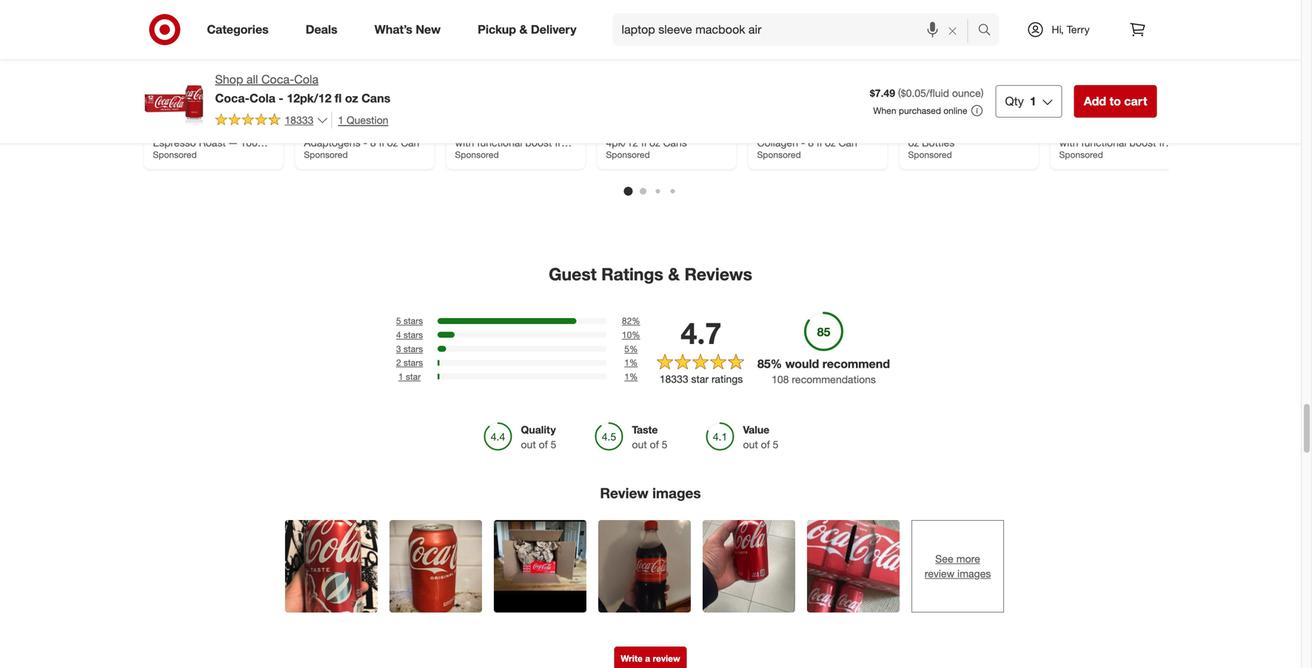 Task type: describe. For each thing, give the bounding box(es) containing it.
85
[[758, 357, 771, 371]]

guest review image 4 of 12, zoom in image
[[598, 521, 691, 613]]

adaptogens
[[304, 136, 360, 149]]

3
[[396, 344, 401, 355]]

1 % for star
[[624, 371, 638, 383]]

oz inside $3.19 pop & bottle caramel cold brew oat milk latte with functional boost from reishi and lion's mane - 8 fl oz can
[[1076, 162, 1087, 175]]

lion's
[[1111, 149, 1137, 162]]

% inside 85 % would recommend 108 recommendations
[[771, 357, 782, 371]]

brew inside 'pop & bottle vanilla cold brew oat milk latte with collagen - 8 fl oz can sponsored'
[[757, 123, 781, 136]]

review for see more review images
[[925, 568, 955, 581]]

4.7
[[681, 315, 722, 351]]

collagen
[[757, 136, 798, 149]]

see more review images button
[[912, 521, 1004, 613]]

deals
[[306, 22, 338, 37]]

5 for taste out of 5
[[662, 439, 668, 451]]

$7.49 ( $0.05 /fluid ounce )
[[870, 87, 984, 100]]

with inside $3.19 pop & bottle mocha cold brew oat milk latte with adaptogens - 8 fl oz can sponsored
[[399, 123, 418, 136]]

pop inside $3.19 pop & bottle mocha cold brew oat milk latte with adaptogens - 8 fl oz can sponsored
[[304, 111, 323, 123]]

can inside 'pop & bottle vanilla cold brew oat milk latte with collagen - 8 fl oz can sponsored'
[[839, 136, 857, 149]]

bottle inside the pop & bottle matcha green tea oat milk latte with functional boost from reishi and maitake - 8 fl oz can
[[486, 111, 513, 123]]

with inside 'pop & bottle vanilla cold brew oat milk latte with collagen - 8 fl oz can sponsored'
[[852, 123, 871, 136]]

can inside $3.19 pop & bottle caramel cold brew oat milk latte with functional boost from reishi and lion's mane - 8 fl oz can
[[1090, 162, 1109, 175]]

milk inside 'pop & bottle vanilla cold brew oat milk latte with collagen - 8 fl oz can sponsored'
[[803, 123, 822, 136]]

can inside the pop & bottle matcha green tea oat milk latte with functional boost from reishi and maitake - 8 fl oz can
[[469, 162, 487, 175]]

pop inside 'pop & bottle vanilla cold brew oat milk latte with collagen - 8 fl oz can sponsored'
[[757, 111, 776, 123]]

8 inside the pop & bottle matcha green tea oat milk latte with functional boost from reishi and maitake - 8 fl oz can
[[553, 149, 559, 162]]

stars for 2 stars
[[404, 357, 423, 369]]

new
[[416, 22, 441, 37]]

ounce
[[952, 87, 981, 100]]

18333 star ratings
[[660, 373, 743, 386]]

1 star
[[398, 371, 421, 383]]

latte inside $3.19 pop & bottle mocha cold brew oat milk latte with adaptogens - 8 fl oz can sponsored
[[372, 123, 396, 136]]

delivery
[[531, 22, 577, 37]]

4pk/12
[[606, 136, 638, 149]]

starbucks
[[153, 111, 200, 123]]

categories
[[207, 22, 269, 37]]

oz inside celsius sparkling wild berry energy drink - 4pk/12 fl oz cans sponsored
[[649, 136, 660, 149]]

search button
[[971, 13, 1007, 49]]

- inside celsius sparkling wild berry energy drink - 4pk/12 fl oz cans sponsored
[[697, 123, 701, 136]]

& inside $3.19 pop & bottle mocha cold brew oat milk latte with adaptogens - 8 fl oz can sponsored
[[325, 111, 332, 123]]

fl inside $3.19 pop & bottle mocha cold brew oat milk latte with adaptogens - 8 fl oz can sponsored
[[379, 136, 384, 149]]

4
[[396, 330, 401, 341]]

- inside shop all coca-cola coca-cola - 12pk/12 fl oz cans
[[279, 91, 284, 105]]

review for write a review
[[653, 653, 680, 665]]

reishi inside $3.19 pop & bottle caramel cold brew oat milk latte with functional boost from reishi and lion's mane - 8 fl oz can
[[1059, 149, 1088, 162]]

brew for pop & bottle mocha cold brew oat milk latte with adaptogens - 8 fl oz can
[[304, 123, 328, 136]]

85 % would recommend 108 recommendations
[[758, 357, 890, 386]]

% for 2 stars
[[629, 357, 638, 369]]

82
[[622, 316, 632, 327]]

terry
[[1067, 23, 1090, 36]]

sports
[[908, 123, 940, 136]]

pickup & delivery link
[[465, 13, 595, 46]]

1 horizontal spatial roast
[[227, 111, 254, 123]]

and inside the pop & bottle matcha green tea oat milk latte with functional boost from reishi and maitake - 8 fl oz can
[[486, 149, 504, 162]]

question
[[347, 114, 388, 127]]

pop inside $3.19 pop & bottle caramel cold brew oat milk latte with functional boost from reishi and lion's mane - 8 fl oz can
[[1059, 111, 1078, 123]]

brew for pop & bottle caramel cold brew oat milk latte with functional boost from reishi and lion's mane - 8 fl oz can
[[1084, 123, 1108, 136]]

oz inside 'pop & bottle vanilla cold brew oat milk latte with collagen - 8 fl oz can sponsored'
[[825, 136, 836, 149]]

$7.49
[[870, 87, 895, 100]]

sponsored inside celsius sparkling wild berry energy drink - 4pk/12 fl oz cans sponsored
[[606, 149, 650, 160]]

cold for pop & bottle caramel cold brew oat milk latte with functional boost from reishi and lion's mane - 8 fl oz can
[[1059, 123, 1081, 136]]

functional inside the pop & bottle matcha green tea oat milk latte with functional boost from reishi and maitake - 8 fl oz can
[[477, 136, 522, 149]]

fl inside celsius sparkling wild berry energy drink - 4pk/12 fl oz cans sponsored
[[641, 136, 647, 149]]

tea
[[487, 123, 502, 136]]

of for taste
[[650, 439, 659, 451]]

shop
[[215, 72, 243, 87]]

qty 1
[[1005, 94, 1037, 108]]

purchased
[[899, 105, 941, 116]]

berry
[[606, 123, 632, 136]]

$9.99
[[153, 98, 178, 111]]

add to cart button
[[1074, 85, 1157, 118]]

shop all coca-cola coca-cola - 12pk/12 fl oz cans
[[215, 72, 390, 105]]

What can we help you find? suggestions appear below search field
[[613, 13, 982, 46]]

18333 for 18333 star ratings
[[660, 373, 688, 386]]

)
[[981, 87, 984, 100]]

guest ratings & reviews
[[549, 264, 752, 285]]

recommend
[[823, 357, 890, 371]]

when purchased online
[[873, 105, 967, 116]]

mocha
[[365, 111, 397, 123]]

sponsored inside $7.79 gatorade cool blue sports drink - 12pk/12 fl oz bottles sponsored
[[908, 149, 952, 160]]

18333 link
[[215, 112, 328, 130]]

see
[[935, 553, 954, 566]]

1 sponsored from the left
[[153, 149, 197, 160]]

arabica
[[153, 149, 188, 162]]

stars for 5 stars
[[404, 316, 423, 327]]

wild
[[689, 111, 710, 123]]

- inside 'pop & bottle vanilla cold brew oat milk latte with collagen - 8 fl oz can sponsored'
[[801, 136, 805, 149]]

add to cart
[[1084, 94, 1147, 108]]

whole
[[153, 123, 182, 136]]

cold inside 'pop & bottle vanilla cold brew oat milk latte with collagen - 8 fl oz can sponsored'
[[851, 111, 873, 123]]

search
[[971, 24, 1007, 38]]

from inside $3.19 pop & bottle caramel cold brew oat milk latte with functional boost from reishi and lion's mane - 8 fl oz can
[[1159, 136, 1180, 149]]

$0.05
[[901, 87, 926, 100]]

celsius sparkling wild berry energy drink - 4pk/12 fl oz cans image
[[606, 0, 728, 89]]

a
[[645, 653, 650, 665]]

8 inside $3.19 pop & bottle mocha cold brew oat milk latte with adaptogens - 8 fl oz can sponsored
[[370, 136, 376, 149]]

reishi inside the pop & bottle matcha green tea oat milk latte with functional boost from reishi and maitake - 8 fl oz can
[[455, 149, 483, 162]]

latte inside the pop & bottle matcha green tea oat milk latte with functional boost from reishi and maitake - 8 fl oz can
[[547, 123, 570, 136]]

bottle inside $3.19 pop & bottle mocha cold brew oat milk latte with adaptogens - 8 fl oz can sponsored
[[335, 111, 362, 123]]

matcha
[[516, 111, 551, 123]]

see more review images
[[925, 553, 991, 581]]

% for 3 stars
[[629, 344, 638, 355]]

vanilla
[[819, 111, 848, 123]]

/fluid
[[926, 87, 949, 100]]

celsius sparkling wild berry energy drink - 4pk/12 fl oz cans sponsored
[[606, 111, 710, 160]]

5 down 10
[[624, 344, 629, 355]]

espresso
[[153, 136, 196, 149]]

out for quality out of 5
[[521, 439, 536, 451]]

pickup
[[478, 22, 516, 37]]

gatorade
[[908, 111, 952, 123]]

oz inside the pop & bottle matcha green tea oat milk latte with functional boost from reishi and maitake - 8 fl oz can
[[455, 162, 466, 175]]

value out of 5
[[743, 424, 779, 451]]

categories link
[[194, 13, 287, 46]]

what's new
[[375, 22, 441, 37]]

3 stars
[[396, 344, 423, 355]]

8 inside 'pop & bottle vanilla cold brew oat milk latte with collagen - 8 fl oz can sponsored'
[[808, 136, 814, 149]]

& inside $3.19 pop & bottle caramel cold brew oat milk latte with functional boost from reishi and lion's mane - 8 fl oz can
[[1081, 111, 1087, 123]]

5 %
[[624, 344, 638, 355]]

out for value out of 5
[[743, 439, 758, 451]]

8 inside $3.19 pop & bottle caramel cold brew oat milk latte with functional boost from reishi and lion's mane - 8 fl oz can
[[1059, 162, 1065, 175]]

review
[[600, 485, 649, 502]]

- inside $7.79 gatorade cool blue sports drink - 12pk/12 fl oz bottles sponsored
[[970, 123, 974, 136]]

& right pickup
[[519, 22, 528, 37]]

5 for quality out of 5
[[551, 439, 556, 451]]

fl inside $7.79 gatorade cool blue sports drink - 12pk/12 fl oz bottles sponsored
[[1017, 123, 1023, 136]]

reviews
[[685, 264, 752, 285]]

latte inside 'pop & bottle vanilla cold brew oat milk latte with collagen - 8 fl oz can sponsored'
[[825, 123, 849, 136]]

1 % for stars
[[624, 357, 638, 369]]

& right 'ratings'
[[668, 264, 680, 285]]

of for quality
[[539, 439, 548, 451]]

what's new link
[[362, 13, 459, 46]]

sponsored inside $3.19 pop & bottle mocha cold brew oat milk latte with adaptogens - 8 fl oz can sponsored
[[304, 149, 348, 160]]

cold for pop & bottle mocha cold brew oat milk latte with adaptogens - 8 fl oz can
[[400, 111, 422, 123]]

write a review
[[621, 653, 680, 665]]



Task type: locate. For each thing, give the bounding box(es) containing it.
— right coffee
[[246, 123, 254, 136]]

of down value in the bottom of the page
[[761, 439, 770, 451]]

guest review image 1 of 12, zoom in image
[[285, 521, 378, 613]]

bottles
[[922, 136, 955, 149]]

1 horizontal spatial drink
[[943, 123, 967, 136]]

0 horizontal spatial from
[[555, 136, 576, 149]]

out down value in the bottom of the page
[[743, 439, 758, 451]]

from down caramel
[[1159, 136, 1180, 149]]

1 latte from the left
[[372, 123, 396, 136]]

guest review image 2 of 12, zoom in image
[[390, 521, 482, 613]]

and down tea
[[486, 149, 504, 162]]

cold down add to cart button
[[1059, 123, 1081, 136]]

roast right "dark"
[[227, 111, 254, 123]]

image of coca-cola - 12pk/12 fl oz cans image
[[144, 71, 203, 130]]

8 right maitake
[[553, 149, 559, 162]]

1 functional from the left
[[477, 136, 522, 149]]

1
[[1030, 94, 1037, 108], [338, 114, 344, 127], [203, 149, 208, 162], [624, 357, 629, 369], [398, 371, 403, 383], [624, 371, 629, 383]]

from right maitake
[[555, 136, 576, 149]]

deals link
[[293, 13, 356, 46]]

fl inside $3.19 pop & bottle caramel cold brew oat milk latte with functional boost from reishi and lion's mane - 8 fl oz can
[[1068, 162, 1073, 175]]

coffee
[[212, 123, 243, 136]]

3 milk from the left
[[803, 123, 822, 136]]

10
[[622, 330, 632, 341]]

1 horizontal spatial —
[[229, 136, 237, 149]]

coca-
[[261, 72, 294, 87], [215, 91, 250, 105]]

2 out from the left
[[632, 439, 647, 451]]

bottle right green
[[486, 111, 513, 123]]

0 horizontal spatial functional
[[477, 136, 522, 149]]

review right the a
[[653, 653, 680, 665]]

0 horizontal spatial cold
[[400, 111, 422, 123]]

1 vertical spatial cola
[[250, 91, 275, 105]]

star for 18333
[[691, 373, 709, 386]]

0 horizontal spatial cans
[[362, 91, 390, 105]]

3 bottle from the left
[[788, 111, 816, 123]]

of for value
[[761, 439, 770, 451]]

& down add
[[1081, 111, 1087, 123]]

8 down the question
[[370, 136, 376, 149]]

0 vertical spatial 1 %
[[624, 357, 638, 369]]

12pk/12 right cool
[[977, 123, 1015, 136]]

and left lion's
[[1091, 149, 1108, 162]]

hi,
[[1052, 23, 1064, 36]]

82 %
[[622, 316, 640, 327]]

1 vertical spatial 12pk/12
[[977, 123, 1015, 136]]

gatorade cool blue sports drink - 12pk/12 fl oz bottles image
[[908, 0, 1030, 89]]

0 horizontal spatial 18333
[[285, 114, 314, 126]]

functional down add
[[1081, 136, 1127, 149]]

$3.19 inside $3.19 pop & bottle mocha cold brew oat milk latte with adaptogens - 8 fl oz can sponsored
[[304, 98, 329, 111]]

oz inside $7.79 gatorade cool blue sports drink - 12pk/12 fl oz bottles sponsored
[[908, 136, 919, 149]]

- right mane
[[1169, 149, 1173, 162]]

8 left lion's
[[1059, 162, 1065, 175]]

bottle inside $3.19 pop & bottle caramel cold brew oat milk latte with functional boost from reishi and lion's mane - 8 fl oz can
[[1090, 111, 1118, 123]]

2 latte from the left
[[547, 123, 570, 136]]

functional
[[477, 136, 522, 149], [1081, 136, 1127, 149]]

3 pop from the left
[[757, 111, 776, 123]]

functional down matcha
[[477, 136, 522, 149]]

& left tea
[[476, 111, 483, 123]]

oz inside shop all coca-cola coca-cola - 12pk/12 fl oz cans
[[345, 91, 358, 105]]

oz.)
[[249, 149, 265, 162]]

of inside taste out of 5
[[650, 439, 659, 451]]

pickup & delivery
[[478, 22, 577, 37]]

stars down 4 stars
[[404, 344, 423, 355]]

2 1 % from the top
[[624, 371, 638, 383]]

3 brew from the left
[[1084, 123, 1108, 136]]

functional inside $3.19 pop & bottle caramel cold brew oat milk latte with functional boost from reishi and lion's mane - 8 fl oz can
[[1081, 136, 1127, 149]]

2 functional from the left
[[1081, 136, 1127, 149]]

bottle up adaptogens
[[335, 111, 362, 123]]

images inside see more review images
[[958, 568, 991, 581]]

would
[[785, 357, 819, 371]]

12pk/12 inside shop all coca-cola coca-cola - 12pk/12 fl oz cans
[[287, 91, 331, 105]]

oz inside $3.19 pop & bottle mocha cold brew oat milk latte with adaptogens - 8 fl oz can sponsored
[[387, 136, 398, 149]]

1 horizontal spatial review
[[925, 568, 955, 581]]

1 milk from the left
[[350, 123, 369, 136]]

0 horizontal spatial roast
[[199, 136, 226, 149]]

cans inside shop all coca-cola coca-cola - 12pk/12 fl oz cans
[[362, 91, 390, 105]]

- inside the pop & bottle matcha green tea oat milk latte with functional boost from reishi and maitake - 8 fl oz can
[[546, 149, 550, 162]]

brew left vanilla
[[757, 123, 781, 136]]

celsius
[[606, 111, 640, 123]]

4 pop from the left
[[1059, 111, 1078, 123]]

bottle left vanilla
[[788, 111, 816, 123]]

star
[[406, 371, 421, 383], [691, 373, 709, 386]]

0 horizontal spatial star
[[406, 371, 421, 383]]

out for taste out of 5
[[632, 439, 647, 451]]

what's
[[375, 22, 412, 37]]

fl inside shop all coca-cola coca-cola - 12pk/12 fl oz cans
[[335, 91, 342, 105]]

boost down matcha
[[525, 136, 552, 149]]

8 right collagen
[[808, 136, 814, 149]]

coca- down shop
[[215, 91, 250, 105]]

ratings
[[601, 264, 663, 285]]

oz down mocha
[[387, 136, 398, 149]]

$3.19
[[304, 98, 329, 111], [1059, 98, 1085, 111]]

5 for value out of 5
[[773, 439, 779, 451]]

fl right maitake
[[561, 149, 567, 162]]

3 stars from the top
[[404, 344, 423, 355]]

0 horizontal spatial of
[[539, 439, 548, 451]]

0 vertical spatial roast
[[227, 111, 254, 123]]

4 stars from the top
[[404, 357, 423, 369]]

0 horizontal spatial cola
[[250, 91, 275, 105]]

oz down green
[[455, 162, 466, 175]]

1 of from the left
[[539, 439, 548, 451]]

2 sponsored from the left
[[304, 149, 348, 160]]

1 out from the left
[[521, 439, 536, 451]]

2 boost from the left
[[1130, 136, 1156, 149]]

1 horizontal spatial star
[[691, 373, 709, 386]]

oz
[[345, 91, 358, 105], [387, 136, 398, 149], [649, 136, 660, 149], [825, 136, 836, 149], [908, 136, 919, 149], [455, 162, 466, 175], [1076, 162, 1087, 175]]

(
[[898, 87, 901, 100]]

cans down sparkling
[[663, 136, 687, 149]]

when
[[873, 105, 896, 116]]

2 drink from the left
[[943, 123, 967, 136]]

all
[[247, 72, 258, 87]]

0 horizontal spatial coca-
[[215, 91, 250, 105]]

reishi left lion's
[[1059, 149, 1088, 162]]

12pk/12 inside $7.79 gatorade cool blue sports drink - 12pk/12 fl oz bottles sponsored
[[977, 123, 1015, 136]]

and inside $3.19 pop & bottle caramel cold brew oat milk latte with functional boost from reishi and lion's mane - 8 fl oz can
[[1091, 149, 1108, 162]]

out inside quality out of 5
[[521, 439, 536, 451]]

from inside the pop & bottle matcha green tea oat milk latte with functional boost from reishi and maitake - 8 fl oz can
[[555, 136, 576, 149]]

cans for coca-cola - 12pk/12 fl oz cans
[[362, 91, 390, 105]]

write
[[621, 653, 643, 665]]

oat inside the pop & bottle matcha green tea oat milk latte with functional boost from reishi and maitake - 8 fl oz can
[[505, 123, 522, 136]]

-
[[279, 91, 284, 105], [697, 123, 701, 136], [970, 123, 974, 136], [363, 136, 367, 149], [801, 136, 805, 149], [546, 149, 550, 162], [1169, 149, 1173, 162]]

cans inside celsius sparkling wild berry energy drink - 4pk/12 fl oz cans sponsored
[[663, 136, 687, 149]]

with inside the pop & bottle matcha green tea oat milk latte with functional boost from reishi and maitake - 8 fl oz can
[[455, 136, 474, 149]]

4 latte from the left
[[1152, 123, 1176, 136]]

$3.19 pop & bottle mocha cold brew oat milk latte with adaptogens - 8 fl oz can sponsored
[[304, 98, 422, 160]]

with right mocha
[[399, 123, 418, 136]]

2 of from the left
[[650, 439, 659, 451]]

- up 18333 link
[[279, 91, 284, 105]]

fl down mocha
[[379, 136, 384, 149]]

to
[[1110, 94, 1121, 108]]

1 oat from the left
[[331, 123, 347, 136]]

1 boost from the left
[[525, 136, 552, 149]]

1 reishi from the left
[[455, 149, 483, 162]]

0 vertical spatial cola
[[294, 72, 319, 87]]

1 and from the left
[[486, 149, 504, 162]]

— left bag
[[191, 149, 200, 162]]

& up collagen
[[779, 111, 785, 123]]

online
[[944, 105, 967, 116]]

of inside quality out of 5
[[539, 439, 548, 451]]

brew inside $3.19 pop & bottle caramel cold brew oat milk latte with functional boost from reishi and lion's mane - 8 fl oz can
[[1084, 123, 1108, 136]]

guest review image 3 of 12, zoom in image
[[494, 521, 587, 613]]

5 inside quality out of 5
[[551, 439, 556, 451]]

1 horizontal spatial boost
[[1130, 136, 1156, 149]]

4 milk from the left
[[1130, 123, 1149, 136]]

cool
[[954, 111, 976, 123]]

2 oat from the left
[[505, 123, 522, 136]]

latte inside $3.19 pop & bottle caramel cold brew oat milk latte with functional boost from reishi and lion's mane - 8 fl oz can
[[1152, 123, 1176, 136]]

- right collagen
[[801, 136, 805, 149]]

2 horizontal spatial out
[[743, 439, 758, 451]]

- right sparkling
[[697, 123, 701, 136]]

5 down the 108
[[773, 439, 779, 451]]

oz down sparkling
[[649, 136, 660, 149]]

recommendations
[[792, 373, 876, 386]]

2 horizontal spatial cold
[[1059, 123, 1081, 136]]

0 horizontal spatial reishi
[[455, 149, 483, 162]]

fl up 1 question link
[[335, 91, 342, 105]]

reishi down green
[[455, 149, 483, 162]]

1 horizontal spatial out
[[632, 439, 647, 451]]

drink for cans
[[670, 123, 694, 136]]

5
[[396, 316, 401, 327], [624, 344, 629, 355], [551, 439, 556, 451], [662, 439, 668, 451], [773, 439, 779, 451]]

8
[[370, 136, 376, 149], [808, 136, 814, 149], [553, 149, 559, 162], [1059, 162, 1065, 175]]

2 stars from the top
[[404, 330, 423, 341]]

can
[[401, 136, 419, 149], [839, 136, 857, 149], [469, 162, 487, 175], [1090, 162, 1109, 175]]

0 horizontal spatial —
[[191, 149, 200, 162]]

brew
[[304, 123, 328, 136], [757, 123, 781, 136], [1084, 123, 1108, 136]]

drink down online
[[943, 123, 967, 136]]

add
[[1084, 94, 1106, 108]]

1 horizontal spatial 18333
[[660, 373, 688, 386]]

1 horizontal spatial images
[[958, 568, 991, 581]]

drink inside $7.79 gatorade cool blue sports drink - 12pk/12 fl oz bottles sponsored
[[943, 123, 967, 136]]

18333 left ratings
[[660, 373, 688, 386]]

0 vertical spatial images
[[652, 485, 701, 502]]

2 and from the left
[[1091, 149, 1108, 162]]

boost inside the pop & bottle matcha green tea oat milk latte with functional boost from reishi and maitake - 8 fl oz can
[[525, 136, 552, 149]]

boost inside $3.19 pop & bottle caramel cold brew oat milk latte with functional boost from reishi and lion's mane - 8 fl oz can
[[1130, 136, 1156, 149]]

starbucks dark roast whole bean coffee — espresso roast — 100% arabica — 1 bag (12 oz.) image
[[153, 0, 274, 89]]

0 vertical spatial 12pk/12
[[287, 91, 331, 105]]

1 vertical spatial coca-
[[215, 91, 250, 105]]

images down more
[[958, 568, 991, 581]]

- down 1 question
[[363, 136, 367, 149]]

caramel
[[1121, 111, 1159, 123]]

1 brew from the left
[[304, 123, 328, 136]]

fl right '4pk/12'
[[641, 136, 647, 149]]

1 horizontal spatial and
[[1091, 149, 1108, 162]]

stars up 4 stars
[[404, 316, 423, 327]]

fl
[[335, 91, 342, 105], [1017, 123, 1023, 136], [379, 136, 384, 149], [641, 136, 647, 149], [817, 136, 822, 149], [561, 149, 567, 162], [1068, 162, 1073, 175]]

6 sponsored from the left
[[908, 149, 952, 160]]

4 sponsored from the left
[[606, 149, 650, 160]]

with inside $3.19 pop & bottle caramel cold brew oat milk latte with functional boost from reishi and lion's mane - 8 fl oz can
[[1059, 136, 1079, 149]]

pop inside the pop & bottle matcha green tea oat milk latte with functional boost from reishi and maitake - 8 fl oz can
[[455, 111, 474, 123]]

2 from from the left
[[1159, 136, 1180, 149]]

1 1 % from the top
[[624, 357, 638, 369]]

1 vertical spatial images
[[958, 568, 991, 581]]

cold
[[400, 111, 422, 123], [851, 111, 873, 123], [1059, 123, 1081, 136]]

% for 1 star
[[629, 371, 638, 383]]

$3.19 left the to
[[1059, 98, 1085, 111]]

2 horizontal spatial brew
[[1084, 123, 1108, 136]]

stars for 4 stars
[[404, 330, 423, 341]]

2 reishi from the left
[[1059, 149, 1088, 162]]

12pk/12 up 18333 link
[[287, 91, 331, 105]]

out inside value out of 5
[[743, 439, 758, 451]]

1 horizontal spatial cans
[[663, 136, 687, 149]]

energy
[[634, 123, 667, 136]]

guest review image 6 of 12, zoom in image
[[807, 521, 900, 613]]

stars up 3 stars
[[404, 330, 423, 341]]

oat inside 'pop & bottle vanilla cold brew oat milk latte with collagen - 8 fl oz can sponsored'
[[784, 123, 801, 136]]

oz up 1 question link
[[345, 91, 358, 105]]

brew down add
[[1084, 123, 1108, 136]]

12pk/12
[[287, 91, 331, 105], [977, 123, 1015, 136]]

1 horizontal spatial 12pk/12
[[977, 123, 1015, 136]]

1 horizontal spatial coca-
[[261, 72, 294, 87]]

cold left when
[[851, 111, 873, 123]]

1 stars from the top
[[404, 316, 423, 327]]

%
[[632, 316, 640, 327], [632, 330, 640, 341], [629, 344, 638, 355], [771, 357, 782, 371], [629, 357, 638, 369], [629, 371, 638, 383]]

fl inside 'pop & bottle vanilla cold brew oat milk latte with collagen - 8 fl oz can sponsored'
[[817, 136, 822, 149]]

milk inside the pop & bottle matcha green tea oat milk latte with functional boost from reishi and maitake - 8 fl oz can
[[525, 123, 544, 136]]

108
[[772, 373, 789, 386]]

drink inside celsius sparkling wild berry energy drink - 4pk/12 fl oz cans sponsored
[[670, 123, 694, 136]]

star left ratings
[[691, 373, 709, 386]]

1 horizontal spatial reishi
[[1059, 149, 1088, 162]]

bottle down add
[[1090, 111, 1118, 123]]

5 sponsored from the left
[[757, 149, 801, 160]]

3 oat from the left
[[784, 123, 801, 136]]

guest
[[549, 264, 597, 285]]

1 horizontal spatial functional
[[1081, 136, 1127, 149]]

cans for celsius sparkling wild berry energy drink - 4pk/12 fl oz cans
[[663, 136, 687, 149]]

guest review image 5 of 12, zoom in image
[[703, 521, 795, 613]]

0 horizontal spatial review
[[653, 653, 680, 665]]

1 inside $9.99 starbucks dark roast whole bean coffee — espresso roast — 100% arabica — 1 bag (12 oz.)
[[203, 149, 208, 162]]

drink right energy
[[670, 123, 694, 136]]

$3.19 inside $3.19 pop & bottle caramel cold brew oat milk latte with functional boost from reishi and lion's mane - 8 fl oz can
[[1059, 98, 1085, 111]]

2 stars
[[396, 357, 423, 369]]

boost down caramel
[[1130, 136, 1156, 149]]

& up adaptogens
[[325, 111, 332, 123]]

1 question
[[338, 114, 388, 127]]

review inside see more review images
[[925, 568, 955, 581]]

drink
[[670, 123, 694, 136], [943, 123, 967, 136]]

0 vertical spatial review
[[925, 568, 955, 581]]

0 horizontal spatial images
[[652, 485, 701, 502]]

pop & bottle mocha cold brew oat milk latte with adaptogens - 8 fl oz can image
[[304, 0, 425, 89]]

1 vertical spatial 1 %
[[624, 371, 638, 383]]

sparkling
[[643, 111, 687, 123]]

qty
[[1005, 94, 1024, 108]]

quality
[[521, 424, 556, 437]]

& inside the pop & bottle matcha green tea oat milk latte with functional boost from reishi and maitake - 8 fl oz can
[[476, 111, 483, 123]]

1 horizontal spatial $3.19
[[1059, 98, 1085, 111]]

—
[[246, 123, 254, 136], [229, 136, 237, 149], [191, 149, 200, 162]]

1 vertical spatial review
[[653, 653, 680, 665]]

% for 5 stars
[[632, 316, 640, 327]]

0 horizontal spatial boost
[[525, 136, 552, 149]]

5 inside value out of 5
[[773, 439, 779, 451]]

cola
[[294, 72, 319, 87], [250, 91, 275, 105]]

3 latte from the left
[[825, 123, 849, 136]]

5 up review images
[[662, 439, 668, 451]]

3 sponsored from the left
[[455, 149, 499, 160]]

0 horizontal spatial $3.19
[[304, 98, 329, 111]]

1 vertical spatial roast
[[199, 136, 226, 149]]

18333 for 18333
[[285, 114, 314, 126]]

5 down quality
[[551, 439, 556, 451]]

cold inside $3.19 pop & bottle caramel cold brew oat milk latte with functional boost from reishi and lion's mane - 8 fl oz can
[[1059, 123, 1081, 136]]

$7.79
[[908, 98, 934, 111]]

oat inside $3.19 pop & bottle caramel cold brew oat milk latte with functional boost from reishi and lion's mane - 8 fl oz can
[[1111, 123, 1128, 136]]

oat inside $3.19 pop & bottle mocha cold brew oat milk latte with adaptogens - 8 fl oz can sponsored
[[331, 123, 347, 136]]

out down 'taste'
[[632, 439, 647, 451]]

$3.19 for pop & bottle caramel cold brew oat milk latte with functional boost from reishi and lion's mane - 8 fl oz can
[[1059, 98, 1085, 111]]

pop & bottle matcha green tea oat milk latte with functional boost from reishi and maitake - 8 fl oz can image
[[455, 0, 577, 89]]

0 horizontal spatial 12pk/12
[[287, 91, 331, 105]]

of down quality
[[539, 439, 548, 451]]

1 from from the left
[[555, 136, 576, 149]]

1 horizontal spatial brew
[[757, 123, 781, 136]]

images right review
[[652, 485, 701, 502]]

2 pop from the left
[[455, 111, 474, 123]]

of
[[539, 439, 548, 451], [650, 439, 659, 451], [761, 439, 770, 451]]

brew down shop all coca-cola coca-cola - 12pk/12 fl oz cans
[[304, 123, 328, 136]]

cold inside $3.19 pop & bottle mocha cold brew oat milk latte with adaptogens - 8 fl oz can sponsored
[[400, 111, 422, 123]]

1 horizontal spatial cold
[[851, 111, 873, 123]]

18333 down shop all coca-cola coca-cola - 12pk/12 fl oz cans
[[285, 114, 314, 126]]

12pk/12 for cola
[[287, 91, 331, 105]]

1 question link
[[331, 112, 388, 129]]

oz left bottles at top
[[908, 136, 919, 149]]

2 horizontal spatial —
[[246, 123, 254, 136]]

0 horizontal spatial drink
[[670, 123, 694, 136]]

out down quality
[[521, 439, 536, 451]]

cans
[[362, 91, 390, 105], [663, 136, 687, 149]]

% for 4 stars
[[632, 330, 640, 341]]

5 up the 4
[[396, 316, 401, 327]]

bag
[[211, 149, 229, 162]]

— left 100%
[[229, 136, 237, 149]]

brew inside $3.19 pop & bottle mocha cold brew oat milk latte with adaptogens - 8 fl oz can sponsored
[[304, 123, 328, 136]]

0 horizontal spatial brew
[[304, 123, 328, 136]]

cold right mocha
[[400, 111, 422, 123]]

$3.19 for pop & bottle mocha cold brew oat milk latte with adaptogens - 8 fl oz can
[[304, 98, 329, 111]]

of down 'taste'
[[650, 439, 659, 451]]

1 pop from the left
[[304, 111, 323, 123]]

(12
[[232, 149, 246, 162]]

cola down deals
[[294, 72, 319, 87]]

5 inside taste out of 5
[[662, 439, 668, 451]]

pop & bottle vanilla cold brew oat milk latte with collagen - 8 fl oz can image
[[757, 0, 879, 89]]

pop & bottle caramel cold brew oat milk latte with functional boost from reishi and lion's mane - 8 fl oz can image
[[1059, 0, 1181, 89]]

coca- right all
[[261, 72, 294, 87]]

1 horizontal spatial of
[[650, 439, 659, 451]]

1 horizontal spatial cola
[[294, 72, 319, 87]]

1 $3.19 from the left
[[304, 98, 329, 111]]

18333
[[285, 114, 314, 126], [660, 373, 688, 386]]

1 vertical spatial cans
[[663, 136, 687, 149]]

dark
[[202, 111, 224, 123]]

0 vertical spatial cans
[[362, 91, 390, 105]]

out
[[521, 439, 536, 451], [632, 439, 647, 451], [743, 439, 758, 451]]

4 stars
[[396, 330, 423, 341]]

2 bottle from the left
[[486, 111, 513, 123]]

1 vertical spatial 18333
[[660, 373, 688, 386]]

bean
[[185, 123, 209, 136]]

2 $3.19 from the left
[[1059, 98, 1085, 111]]

of inside value out of 5
[[761, 439, 770, 451]]

0 horizontal spatial and
[[486, 149, 504, 162]]

with right vanilla
[[852, 123, 871, 136]]

- inside $3.19 pop & bottle mocha cold brew oat milk latte with adaptogens - 8 fl oz can sponsored
[[363, 136, 367, 149]]

4 oat from the left
[[1111, 123, 1128, 136]]

with left lion's
[[1059, 136, 1079, 149]]

from
[[555, 136, 576, 149], [1159, 136, 1180, 149]]

fl down qty 1
[[1017, 123, 1023, 136]]

with left tea
[[455, 136, 474, 149]]

review down see
[[925, 568, 955, 581]]

out inside taste out of 5
[[632, 439, 647, 451]]

fl down vanilla
[[817, 136, 822, 149]]

oz down vanilla
[[825, 136, 836, 149]]

write a review button
[[614, 647, 687, 669]]

100%
[[240, 136, 267, 149]]

7 sponsored from the left
[[1059, 149, 1103, 160]]

fl inside the pop & bottle matcha green tea oat milk latte with functional boost from reishi and maitake - 8 fl oz can
[[561, 149, 567, 162]]

2 milk from the left
[[525, 123, 544, 136]]

stars down 3 stars
[[404, 357, 423, 369]]

$7.79 gatorade cool blue sports drink - 12pk/12 fl oz bottles sponsored
[[908, 98, 1023, 160]]

star down 2 stars
[[406, 371, 421, 383]]

2 brew from the left
[[757, 123, 781, 136]]

bottle
[[335, 111, 362, 123], [486, 111, 513, 123], [788, 111, 816, 123], [1090, 111, 1118, 123]]

drink for bottles
[[943, 123, 967, 136]]

- right maitake
[[546, 149, 550, 162]]

3 of from the left
[[761, 439, 770, 451]]

hi, terry
[[1052, 23, 1090, 36]]

stars for 3 stars
[[404, 344, 423, 355]]

1 horizontal spatial from
[[1159, 136, 1180, 149]]

cans up mocha
[[362, 91, 390, 105]]

1 drink from the left
[[670, 123, 694, 136]]

- inside $3.19 pop & bottle caramel cold brew oat milk latte with functional boost from reishi and lion's mane - 8 fl oz can
[[1169, 149, 1173, 162]]

0 vertical spatial coca-
[[261, 72, 294, 87]]

1 bottle from the left
[[335, 111, 362, 123]]

milk inside $3.19 pop & bottle caramel cold brew oat milk latte with functional boost from reishi and lion's mane - 8 fl oz can
[[1130, 123, 1149, 136]]

reishi
[[455, 149, 483, 162], [1059, 149, 1088, 162]]

2
[[396, 357, 401, 369]]

roast down "dark"
[[199, 136, 226, 149]]

- left the blue
[[970, 123, 974, 136]]

0 vertical spatial 18333
[[285, 114, 314, 126]]

taste out of 5
[[632, 424, 668, 451]]

review images
[[600, 485, 701, 502]]

milk inside $3.19 pop & bottle mocha cold brew oat milk latte with adaptogens - 8 fl oz can sponsored
[[350, 123, 369, 136]]

sponsored inside 'pop & bottle vanilla cold brew oat milk latte with collagen - 8 fl oz can sponsored'
[[757, 149, 801, 160]]

maitake
[[507, 149, 543, 162]]

bottle inside 'pop & bottle vanilla cold brew oat milk latte with collagen - 8 fl oz can sponsored'
[[788, 111, 816, 123]]

stars
[[404, 316, 423, 327], [404, 330, 423, 341], [404, 344, 423, 355], [404, 357, 423, 369]]

fl left lion's
[[1068, 162, 1073, 175]]

3 out from the left
[[743, 439, 758, 451]]

12pk/12 for blue
[[977, 123, 1015, 136]]

$3.19 up adaptogens
[[304, 98, 329, 111]]

2 horizontal spatial of
[[761, 439, 770, 451]]

can inside $3.19 pop & bottle mocha cold brew oat milk latte with adaptogens - 8 fl oz can sponsored
[[401, 136, 419, 149]]

oz left lion's
[[1076, 162, 1087, 175]]

star for 1
[[406, 371, 421, 383]]

green
[[455, 123, 484, 136]]

$9.99 starbucks dark roast whole bean coffee — espresso roast — 100% arabica — 1 bag (12 oz.)
[[153, 98, 267, 162]]

0 horizontal spatial out
[[521, 439, 536, 451]]

cola down all
[[250, 91, 275, 105]]

pop
[[304, 111, 323, 123], [455, 111, 474, 123], [757, 111, 776, 123], [1059, 111, 1078, 123]]

4 bottle from the left
[[1090, 111, 1118, 123]]

& inside 'pop & bottle vanilla cold brew oat milk latte with collagen - 8 fl oz can sponsored'
[[779, 111, 785, 123]]

value
[[743, 424, 770, 437]]



Task type: vqa. For each thing, say whether or not it's contained in the screenshot.
Pop & Bottle Vanilla Cold Brew Oat Milk Latte with Collagen - 8 fl oz Can Sponsored
yes



